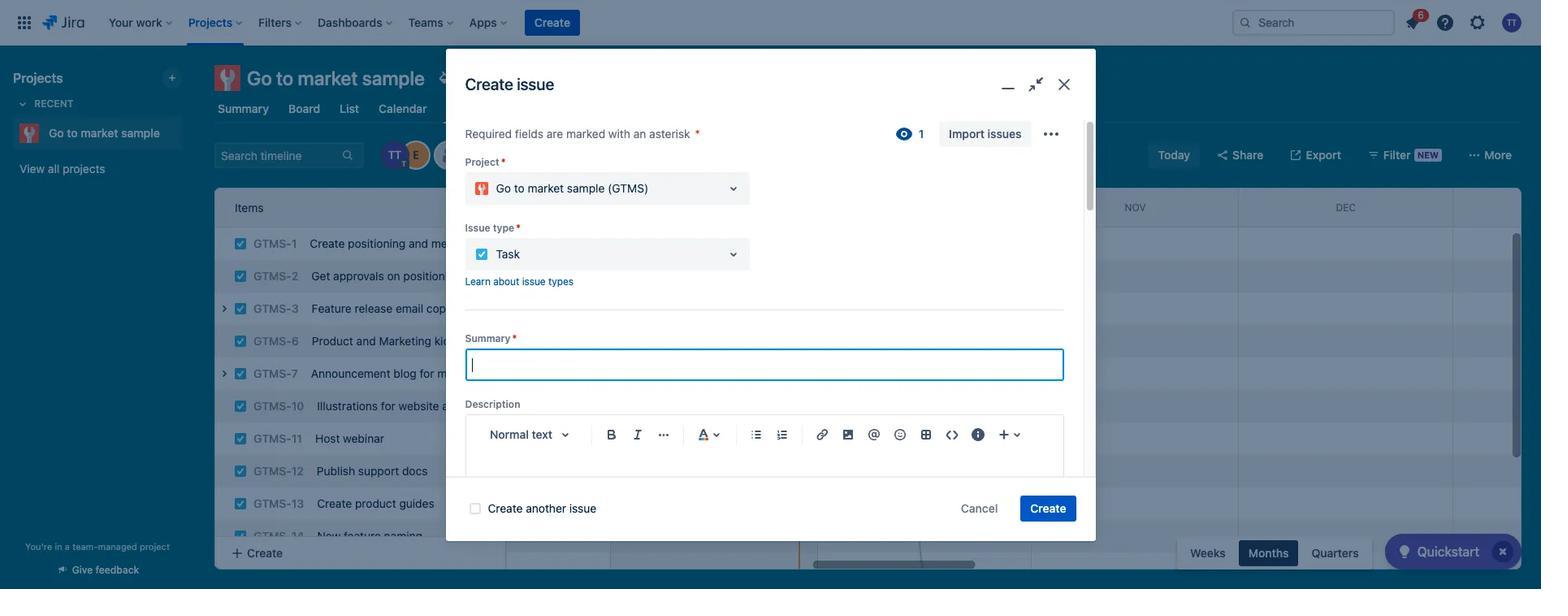 Task type: locate. For each thing, give the bounding box(es) containing it.
eloisefrancis23 image
[[403, 142, 429, 168]]

task image for gtms-10
[[234, 400, 247, 413]]

0 vertical spatial create button
[[525, 10, 580, 36]]

more formatting image
[[654, 425, 673, 445]]

create up create issue at the left of the page
[[535, 15, 571, 29]]

illustrations
[[317, 399, 378, 413]]

search image
[[1239, 16, 1253, 29]]

summary inside create issue dialog
[[465, 333, 511, 345]]

sample left (gtms)
[[567, 181, 605, 195]]

0 vertical spatial go to market sample
[[247, 67, 425, 89]]

you're in a team-managed project
[[25, 541, 170, 552]]

task image
[[234, 335, 247, 348], [234, 367, 247, 380], [234, 432, 247, 445], [234, 465, 247, 478], [234, 562, 247, 575]]

create inside 'primary' element
[[535, 15, 571, 29]]

support
[[358, 464, 399, 478]]

task image left gtms-13 link
[[234, 497, 247, 510]]

items
[[235, 200, 264, 214]]

2 vertical spatial and
[[442, 399, 462, 413]]

1 horizontal spatial and
[[409, 237, 428, 250]]

14
[[292, 529, 304, 543]]

to up type
[[514, 181, 525, 195]]

add people image
[[439, 145, 458, 165]]

gtms-15
[[254, 562, 304, 575]]

projects
[[63, 162, 105, 176]]

gtms- up gtms-7 link
[[254, 334, 292, 348]]

feature right new
[[344, 529, 381, 543]]

go inside create issue dialog
[[496, 181, 511, 195]]

1 horizontal spatial 6
[[1419, 9, 1425, 21]]

0 horizontal spatial market
[[81, 126, 118, 140]]

0 horizontal spatial go to market sample
[[49, 126, 160, 140]]

task image left gtms-6 link
[[234, 335, 247, 348]]

gtms- for 2
[[254, 269, 292, 283]]

task
[[496, 247, 520, 261]]

1 vertical spatial 6
[[292, 334, 299, 348]]

go down recent
[[49, 126, 64, 140]]

sample
[[362, 67, 425, 89], [121, 126, 160, 140], [567, 181, 605, 195]]

messaging
[[431, 237, 488, 250]]

show child issues image left gtms-3
[[215, 299, 234, 319]]

to down recent
[[67, 126, 78, 140]]

feedback
[[465, 562, 514, 575], [96, 564, 139, 576]]

feature right new at the left top of the page
[[534, 237, 571, 250]]

8 gtms- from the top
[[254, 464, 292, 478]]

sep
[[705, 201, 724, 214]]

gtms-14 link
[[254, 529, 304, 543]]

Description - Main content area, start typing to enter text. text field
[[494, 474, 1036, 494]]

gtms- up gtms-2 link
[[254, 237, 292, 250]]

0 horizontal spatial feature
[[344, 529, 381, 543]]

task image for gtms-6
[[234, 335, 247, 348]]

2 vertical spatial issue
[[570, 501, 597, 515]]

gtms-10 link
[[254, 399, 304, 413]]

issues
[[988, 127, 1022, 140]]

3 task image from the top
[[234, 302, 247, 315]]

2 gtms- from the top
[[254, 269, 292, 283]]

gtms- up gtms-15 link
[[254, 529, 292, 543]]

1 horizontal spatial go
[[247, 67, 272, 89]]

list link
[[337, 94, 363, 124]]

0 horizontal spatial create button
[[221, 538, 500, 568]]

get
[[312, 269, 330, 283]]

gtms- down gtms-2 link
[[254, 302, 292, 315]]

gtms- for 10
[[254, 399, 292, 413]]

open image
[[724, 179, 743, 198]]

gtms- for 3
[[254, 302, 292, 315]]

gtms-
[[254, 237, 292, 250], [254, 269, 292, 283], [254, 302, 292, 315], [254, 334, 292, 348], [254, 367, 292, 380], [254, 399, 292, 413], [254, 432, 292, 445], [254, 464, 292, 478], [254, 497, 292, 510], [254, 529, 292, 543], [254, 562, 292, 575]]

(gtms)
[[608, 181, 649, 195]]

market up view all projects link
[[81, 126, 118, 140]]

gtms- for 11
[[254, 432, 292, 445]]

5 task image from the top
[[234, 562, 247, 575]]

guides
[[399, 497, 435, 510]]

0 vertical spatial show child issues image
[[215, 299, 234, 319]]

1 horizontal spatial market
[[298, 67, 358, 89]]

2 horizontal spatial market
[[528, 181, 564, 195]]

gtms- down gtms-1
[[254, 269, 292, 283]]

task image left gtms-3
[[234, 302, 247, 315]]

gtms- down gtms-7
[[254, 399, 292, 413]]

3 gtms- from the top
[[254, 302, 292, 315]]

0 horizontal spatial go
[[49, 126, 64, 140]]

primary element
[[10, 0, 1233, 46]]

2 horizontal spatial to
[[514, 181, 525, 195]]

gtms- down gtms-14
[[254, 562, 292, 575]]

2 task image from the top
[[234, 270, 247, 283]]

create issue dialog
[[446, 49, 1096, 589]]

task image left gtms-15
[[234, 562, 247, 575]]

1 horizontal spatial summary
[[465, 333, 511, 345]]

2 horizontal spatial sample
[[567, 181, 605, 195]]

None text field
[[467, 351, 1063, 380]]

show child issues image left gtms-7 link
[[215, 364, 234, 384]]

positioning up copy
[[403, 269, 461, 283]]

go
[[247, 67, 272, 89], [49, 126, 64, 140], [496, 181, 511, 195]]

docs
[[402, 464, 428, 478]]

discard & close image
[[1053, 73, 1077, 97]]

italic ⌘i image
[[628, 425, 647, 445]]

gtms- for 15
[[254, 562, 292, 575]]

task image left gtms-10
[[234, 400, 247, 413]]

1 show child issues image from the top
[[215, 299, 234, 319]]

issue for another
[[570, 501, 597, 515]]

gtms-1 link
[[254, 237, 297, 250]]

Search timeline text field
[[216, 144, 340, 167]]

issue left types
[[522, 275, 546, 288]]

Search field
[[1233, 10, 1396, 36]]

type
[[493, 222, 515, 234]]

7 gtms- from the top
[[254, 432, 292, 445]]

1 vertical spatial positioning
[[403, 269, 461, 283]]

positioning up get approvals on positioning
[[348, 237, 406, 250]]

gtms- for 13
[[254, 497, 292, 510]]

get approvals on positioning
[[312, 269, 461, 283]]

task image left gtms-1 link
[[234, 237, 247, 250]]

market down are
[[528, 181, 564, 195]]

project *
[[465, 156, 506, 168]]

summary up search timeline text field
[[218, 102, 269, 115]]

4 task image from the top
[[234, 400, 247, 413]]

0 horizontal spatial feedback
[[96, 564, 139, 576]]

show child issues image for gtms-7
[[215, 364, 234, 384]]

go up summary link
[[247, 67, 272, 89]]

to up the board
[[276, 67, 294, 89]]

2 horizontal spatial go
[[496, 181, 511, 195]]

1 vertical spatial show child issues image
[[215, 364, 234, 384]]

0 vertical spatial positioning
[[348, 237, 406, 250]]

email
[[396, 302, 424, 315]]

give feedback button
[[46, 557, 149, 584]]

issue right another
[[570, 501, 597, 515]]

2 vertical spatial sample
[[567, 181, 605, 195]]

* right project
[[501, 156, 506, 168]]

task image left the gtms-11 link
[[234, 432, 247, 445]]

and
[[409, 237, 428, 250], [357, 334, 376, 348], [442, 399, 462, 413]]

new feature naming
[[317, 529, 423, 543]]

timeline
[[447, 101, 492, 115]]

1 horizontal spatial to
[[276, 67, 294, 89]]

1 vertical spatial and
[[357, 334, 376, 348]]

1 vertical spatial go to market sample
[[49, 126, 160, 140]]

go to market sample up list
[[247, 67, 425, 89]]

1 vertical spatial sample
[[121, 126, 160, 140]]

11 gtms- from the top
[[254, 562, 292, 575]]

weeks
[[1191, 546, 1226, 560]]

summary up monthly
[[465, 333, 511, 345]]

summary inside tab list
[[218, 102, 269, 115]]

task image
[[234, 237, 247, 250], [234, 270, 247, 283], [234, 302, 247, 315], [234, 400, 247, 413], [234, 497, 247, 510], [234, 530, 247, 543]]

2 horizontal spatial create button
[[1021, 496, 1077, 522]]

create another issue
[[488, 501, 597, 515]]

show child issues image for gtms-3
[[215, 299, 234, 319]]

gtms-13
[[254, 497, 304, 510]]

none text field inside create issue dialog
[[467, 351, 1063, 380]]

cancel
[[961, 501, 998, 515]]

gtms- for 6
[[254, 334, 292, 348]]

all
[[48, 162, 60, 176]]

sample up calendar
[[362, 67, 425, 89]]

1 horizontal spatial go to market sample
[[247, 67, 425, 89]]

0 vertical spatial 6
[[1419, 9, 1425, 21]]

0 horizontal spatial summary
[[218, 102, 269, 115]]

give
[[72, 564, 93, 576]]

2
[[292, 269, 299, 283]]

create product guides
[[317, 497, 435, 510]]

feedback down "managed" at left
[[96, 564, 139, 576]]

import issues
[[949, 127, 1022, 140]]

2 vertical spatial to
[[514, 181, 525, 195]]

4 gtms- from the top
[[254, 334, 292, 348]]

view all projects link
[[13, 154, 182, 184]]

create
[[535, 15, 571, 29], [465, 75, 513, 94], [310, 237, 345, 250], [317, 497, 352, 510], [488, 501, 523, 515], [1031, 501, 1067, 515], [247, 546, 283, 560]]

market up list
[[298, 67, 358, 89]]

10 gtms- from the top
[[254, 529, 292, 543]]

1 vertical spatial feature
[[483, 367, 520, 380]]

positioning
[[348, 237, 406, 250], [403, 269, 461, 283]]

export button
[[1281, 142, 1352, 168]]

gtms-10
[[254, 399, 304, 413]]

feature up description
[[483, 367, 520, 380]]

9 gtms- from the top
[[254, 497, 292, 510]]

new
[[509, 237, 530, 250]]

0 vertical spatial to
[[276, 67, 294, 89]]

0 vertical spatial market
[[298, 67, 358, 89]]

* down learn about issue types on the top
[[512, 333, 517, 345]]

0 vertical spatial summary
[[218, 102, 269, 115]]

gtms- down the gtms-12 link
[[254, 497, 292, 510]]

gtms- down gtms-6 link
[[254, 367, 292, 380]]

2 horizontal spatial feature
[[534, 237, 571, 250]]

5 gtms- from the top
[[254, 367, 292, 380]]

1 task image from the top
[[234, 335, 247, 348]]

task image for gtms-7
[[234, 367, 247, 380]]

quarters
[[1312, 546, 1360, 560]]

feature release email copy
[[312, 302, 452, 315]]

types
[[549, 275, 574, 288]]

task image left gtms-12
[[234, 465, 247, 478]]

jul
[[281, 201, 299, 214]]

tab list
[[205, 94, 1532, 124]]

1 horizontal spatial create button
[[525, 10, 580, 36]]

0 horizontal spatial and
[[357, 334, 376, 348]]

1 vertical spatial issue
[[522, 275, 546, 288]]

feature
[[312, 302, 352, 315]]

create up timeline on the left top
[[465, 75, 513, 94]]

open image
[[724, 244, 743, 264]]

0 horizontal spatial 6
[[292, 334, 299, 348]]

6 task image from the top
[[234, 530, 247, 543]]

1 vertical spatial create button
[[1021, 496, 1077, 522]]

table image
[[916, 425, 936, 445]]

add image, video, or file image
[[838, 425, 858, 445]]

go up aug
[[496, 181, 511, 195]]

marketing
[[379, 334, 432, 348]]

issue
[[517, 75, 554, 94], [522, 275, 546, 288], [570, 501, 597, 515]]

gtms-12
[[254, 464, 304, 478]]

export
[[1307, 148, 1342, 162]]

minimize image
[[997, 73, 1020, 97]]

task image left gtms-2 link
[[234, 270, 247, 283]]

create right the 1
[[310, 237, 345, 250]]

0 horizontal spatial to
[[67, 126, 78, 140]]

3 task image from the top
[[234, 432, 247, 445]]

0 vertical spatial sample
[[362, 67, 425, 89]]

* right asterisk
[[695, 127, 701, 140]]

go to market sample up view all projects link
[[49, 126, 160, 140]]

task image left gtms-7 link
[[234, 367, 247, 380]]

6 inside create banner
[[1419, 9, 1425, 21]]

summary for summary *
[[465, 333, 511, 345]]

give feedback
[[72, 564, 139, 576]]

numbered list ⌘⇧7 image
[[773, 425, 792, 445]]

to
[[276, 67, 294, 89], [67, 126, 78, 140], [514, 181, 525, 195]]

6
[[1419, 9, 1425, 21], [292, 334, 299, 348]]

6 gtms- from the top
[[254, 399, 292, 413]]

2 show child issues image from the top
[[215, 364, 234, 384]]

gtms-1
[[254, 237, 297, 250]]

managed
[[98, 541, 137, 552]]

and left mobile
[[442, 399, 462, 413]]

gtms- up the gtms-12 link
[[254, 432, 292, 445]]

feedback right 'interviews'
[[465, 562, 514, 575]]

today
[[1159, 148, 1191, 162]]

monthly
[[437, 367, 480, 380]]

2 vertical spatial go
[[496, 181, 511, 195]]

interviews
[[391, 562, 444, 575]]

jira image
[[42, 13, 84, 33], [42, 13, 84, 33]]

task image for gtms-14
[[234, 530, 247, 543]]

0 vertical spatial and
[[409, 237, 428, 250]]

5 task image from the top
[[234, 497, 247, 510]]

1 vertical spatial summary
[[465, 333, 511, 345]]

and down release
[[357, 334, 376, 348]]

gtms- down the gtms-11 link
[[254, 464, 292, 478]]

publish
[[317, 464, 355, 478]]

nov
[[1125, 201, 1146, 214]]

1 gtms- from the top
[[254, 237, 292, 250]]

task image for gtms-2
[[234, 270, 247, 283]]

2 horizontal spatial and
[[442, 399, 462, 413]]

sample up view all projects link
[[121, 126, 160, 140]]

and left messaging
[[409, 237, 428, 250]]

task image left gtms-14
[[234, 530, 247, 543]]

1 task image from the top
[[234, 237, 247, 250]]

4 task image from the top
[[234, 465, 247, 478]]

you're
[[25, 541, 52, 552]]

2 task image from the top
[[234, 367, 247, 380]]

show child issues image
[[215, 299, 234, 319], [215, 364, 234, 384]]

issue up fields
[[517, 75, 554, 94]]

2 vertical spatial market
[[528, 181, 564, 195]]

create issue
[[465, 75, 554, 94]]

create down the publish
[[317, 497, 352, 510]]

11
[[292, 432, 302, 445]]

team-
[[72, 541, 98, 552]]

dismiss quickstart image
[[1491, 539, 1517, 565]]



Task type: describe. For each thing, give the bounding box(es) containing it.
months button
[[1239, 541, 1299, 567]]

product and marketing kickoff meeting
[[312, 334, 516, 348]]

aug
[[493, 201, 514, 214]]

announcement blog for monthly feature updates
[[311, 367, 566, 380]]

task image for gtms-13
[[234, 497, 247, 510]]

for down issue type * on the left top
[[491, 237, 506, 250]]

updates
[[523, 367, 566, 380]]

required fields are marked with an asterisk *
[[465, 127, 701, 140]]

tab list containing timeline
[[205, 94, 1532, 124]]

gtms-12 link
[[254, 464, 304, 478]]

dec
[[1337, 201, 1357, 214]]

3
[[292, 302, 299, 315]]

for right blog
[[420, 367, 434, 380]]

conduct
[[317, 562, 362, 575]]

project
[[140, 541, 170, 552]]

learn about issue types link
[[465, 275, 574, 288]]

create right cancel at the right bottom of the page
[[1031, 501, 1067, 515]]

15
[[292, 562, 304, 575]]

meeting
[[473, 334, 516, 348]]

task image for gtms-1
[[234, 237, 247, 250]]

* right type
[[516, 222, 521, 234]]

with
[[609, 127, 631, 140]]

10
[[292, 399, 304, 413]]

create left another
[[488, 501, 523, 515]]

conduct user interviews for feedback
[[317, 562, 514, 575]]

calendar link
[[376, 94, 430, 124]]

product
[[355, 497, 396, 510]]

gtms-7
[[254, 367, 298, 380]]

0 vertical spatial feature
[[534, 237, 571, 250]]

are
[[547, 127, 563, 140]]

issue for about
[[522, 275, 546, 288]]

gtms-11 link
[[254, 432, 302, 445]]

emoji image
[[890, 425, 910, 445]]

quickstart button
[[1386, 534, 1522, 570]]

for right 'interviews'
[[447, 562, 462, 575]]

asterisk
[[650, 127, 691, 140]]

for left website
[[381, 399, 396, 413]]

publish support docs
[[317, 464, 428, 478]]

release
[[355, 302, 393, 315]]

marked
[[566, 127, 606, 140]]

task image for gtms-12
[[234, 465, 247, 478]]

link image
[[812, 425, 832, 445]]

description
[[465, 399, 521, 411]]

info panel image
[[968, 425, 988, 445]]

gtms- for 12
[[254, 464, 292, 478]]

summary for summary
[[218, 102, 269, 115]]

1 vertical spatial go
[[49, 126, 64, 140]]

product
[[312, 334, 353, 348]]

to inside create issue dialog
[[514, 181, 525, 195]]

terry turtle image
[[382, 142, 408, 168]]

1 vertical spatial to
[[67, 126, 78, 140]]

copy
[[427, 302, 452, 315]]

gtms-6 link
[[254, 334, 299, 348]]

mobile
[[465, 399, 500, 413]]

0 vertical spatial go
[[247, 67, 272, 89]]

projects
[[13, 71, 63, 85]]

normal
[[490, 428, 529, 442]]

illustrations for website and mobile app
[[317, 399, 523, 413]]

1 horizontal spatial feedback
[[465, 562, 514, 575]]

1 horizontal spatial feature
[[483, 367, 520, 380]]

summary link
[[215, 94, 272, 124]]

gtms- for 7
[[254, 367, 292, 380]]

fields
[[515, 127, 544, 140]]

gtms-3 link
[[254, 302, 299, 315]]

bullet list ⌘⇧8 image
[[747, 425, 766, 445]]

2 vertical spatial create button
[[221, 538, 500, 568]]

issue type *
[[465, 222, 521, 234]]

gtms- for 1
[[254, 237, 292, 250]]

new
[[317, 529, 341, 543]]

issue
[[465, 222, 491, 234]]

create button inside dialog
[[1021, 496, 1077, 522]]

text
[[532, 428, 553, 442]]

13
[[292, 497, 304, 510]]

0 horizontal spatial sample
[[121, 126, 160, 140]]

create up gtms-15
[[247, 546, 283, 560]]

gtms-6
[[254, 334, 299, 348]]

weeks button
[[1181, 541, 1236, 567]]

create banner
[[0, 0, 1542, 46]]

gtms-2
[[254, 269, 299, 283]]

project
[[465, 156, 500, 168]]

naming
[[384, 529, 423, 543]]

task image for gtms-15
[[234, 562, 247, 575]]

another
[[526, 501, 567, 515]]

view all projects
[[20, 162, 105, 176]]

learn
[[465, 275, 491, 288]]

gtms-13 link
[[254, 497, 304, 510]]

required
[[465, 127, 512, 140]]

1 horizontal spatial sample
[[362, 67, 425, 89]]

months
[[1249, 546, 1289, 560]]

webinar
[[343, 432, 384, 445]]

recent
[[34, 98, 74, 110]]

feedback inside button
[[96, 564, 139, 576]]

summary *
[[465, 333, 517, 345]]

collapse recent projects image
[[13, 94, 33, 114]]

market inside create issue dialog
[[528, 181, 564, 195]]

normal text
[[490, 428, 553, 442]]

a
[[65, 541, 70, 552]]

check image
[[1395, 542, 1415, 562]]

gtms-2 link
[[254, 269, 299, 283]]

gtms-14
[[254, 529, 304, 543]]

task image for gtms-3
[[234, 302, 247, 315]]

bold ⌘b image
[[602, 425, 621, 445]]

user
[[365, 562, 388, 575]]

task image for gtms-11
[[234, 432, 247, 445]]

import
[[949, 127, 985, 140]]

go to market sample link
[[13, 117, 176, 150]]

list
[[340, 102, 359, 115]]

gtms- for 14
[[254, 529, 292, 543]]

host
[[315, 432, 340, 445]]

gtms-11
[[254, 432, 302, 445]]

1 vertical spatial market
[[81, 126, 118, 140]]

2 vertical spatial feature
[[344, 529, 381, 543]]

host webinar
[[315, 432, 384, 445]]

quarters button
[[1302, 541, 1369, 567]]

0 vertical spatial issue
[[517, 75, 554, 94]]

create positioning and messaging for new feature
[[310, 237, 571, 250]]

import issues link
[[940, 121, 1032, 147]]

go to market sample (gtms)
[[496, 181, 649, 195]]

sample inside create issue dialog
[[567, 181, 605, 195]]

code snippet image
[[942, 425, 962, 445]]

mention image
[[864, 425, 884, 445]]

exit full screen image
[[1025, 73, 1048, 97]]

create button inside 'primary' element
[[525, 10, 580, 36]]

calendar
[[379, 102, 427, 115]]



Task type: vqa. For each thing, say whether or not it's contained in the screenshot.
GTMS- for 13
yes



